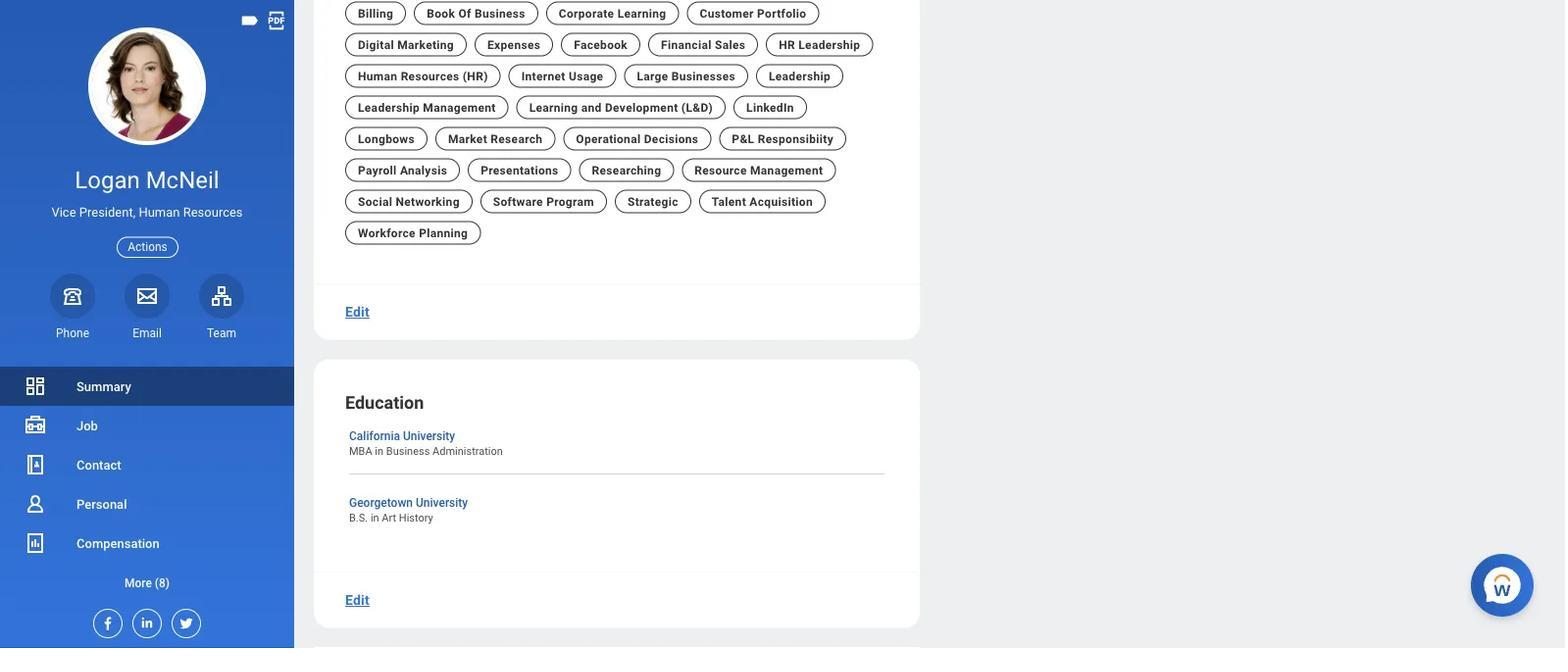 Task type: vqa. For each thing, say whether or not it's contained in the screenshot.
Member
no



Task type: describe. For each thing, give the bounding box(es) containing it.
resources inside navigation pane region
[[183, 205, 243, 220]]

workforce planning button
[[345, 222, 481, 245]]

p&l responsibiity
[[732, 132, 834, 146]]

georgetown university
[[349, 497, 468, 510]]

more (8) button
[[0, 571, 294, 595]]

more
[[125, 576, 152, 590]]

program
[[547, 195, 594, 209]]

b.s.
[[349, 512, 368, 525]]

team
[[207, 327, 236, 340]]

analysis
[[400, 164, 447, 177]]

hr
[[779, 38, 796, 52]]

facebook
[[574, 38, 628, 52]]

longbows
[[358, 132, 415, 146]]

large businesses button
[[624, 65, 748, 88]]

linkedin
[[747, 101, 794, 115]]

leadership button
[[756, 65, 844, 88]]

book of business
[[427, 7, 526, 20]]

hr leadership button
[[766, 33, 873, 57]]

of
[[459, 7, 471, 20]]

internet usage button
[[509, 65, 616, 88]]

corporate
[[559, 7, 614, 20]]

email logan mcneil element
[[125, 326, 170, 341]]

financial sales
[[661, 38, 746, 52]]

researching button
[[579, 159, 674, 182]]

(l&d)
[[682, 101, 713, 115]]

business inside california university mba in business administration
[[386, 445, 430, 458]]

administration
[[433, 445, 503, 458]]

corporate learning button
[[546, 2, 679, 25]]

california university mba in business administration
[[349, 430, 503, 458]]

learning and development (l&d) button
[[517, 96, 726, 120]]

management for leadership management
[[423, 101, 496, 115]]

presentations
[[481, 164, 559, 177]]

leadership management
[[358, 101, 496, 115]]

university for georgetown
[[416, 497, 468, 510]]

operational decisions
[[576, 132, 699, 146]]

view printable version (pdf) image
[[266, 10, 287, 31]]

market research
[[448, 132, 543, 146]]

vice president, human resources
[[51, 205, 243, 220]]

billing
[[358, 7, 394, 20]]

acquisition
[[750, 195, 813, 209]]

resource management
[[695, 164, 823, 177]]

book of business button
[[414, 2, 538, 25]]

education
[[345, 393, 424, 413]]

resources inside button
[[401, 70, 460, 83]]

strategic
[[628, 195, 679, 209]]

email
[[133, 327, 162, 340]]

phone logan mcneil element
[[50, 326, 95, 341]]

twitter image
[[173, 610, 194, 632]]

expenses button
[[475, 33, 553, 57]]

georgetown
[[349, 497, 413, 510]]

strategic button
[[615, 190, 691, 214]]

workforce
[[358, 226, 416, 240]]

2 edit button from the top
[[337, 582, 378, 621]]

operational decisions button
[[563, 127, 712, 151]]

logan
[[75, 166, 140, 194]]

research
[[491, 132, 543, 146]]

personal
[[77, 497, 127, 512]]

p&l responsibiity button
[[719, 127, 847, 151]]

portfolio
[[757, 7, 807, 20]]

edit for second edit 'button' from the top
[[345, 593, 370, 609]]

phone
[[56, 327, 89, 340]]

social networking button
[[345, 190, 473, 214]]

compensation image
[[24, 532, 47, 555]]

university for california
[[403, 430, 455, 443]]

marketing
[[398, 38, 454, 52]]

phone button
[[50, 273, 95, 341]]

expenses
[[488, 38, 541, 52]]

1 vertical spatial learning
[[529, 101, 578, 115]]

tag image
[[239, 10, 261, 31]]

p&l
[[732, 132, 755, 146]]

contact link
[[0, 445, 294, 485]]

georgetown university link
[[349, 493, 468, 510]]

decisions
[[644, 132, 699, 146]]

development
[[605, 101, 678, 115]]

job image
[[24, 414, 47, 438]]

leadership inside "hr leadership" button
[[799, 38, 861, 52]]

large businesses
[[637, 70, 736, 83]]

compensation
[[77, 536, 160, 551]]

personal image
[[24, 492, 47, 516]]

job
[[77, 418, 98, 433]]

human resources (hr)
[[358, 70, 488, 83]]

1 edit button from the top
[[337, 293, 378, 332]]

billing button
[[345, 2, 406, 25]]

workday assistant region
[[1471, 546, 1542, 617]]

software
[[493, 195, 543, 209]]

vice
[[51, 205, 76, 220]]

networking
[[396, 195, 460, 209]]

market
[[448, 132, 488, 146]]



Task type: locate. For each thing, give the bounding box(es) containing it.
university inside california university mba in business administration
[[403, 430, 455, 443]]

1 vertical spatial human
[[139, 205, 180, 220]]

0 vertical spatial management
[[423, 101, 496, 115]]

human inside navigation pane region
[[139, 205, 180, 220]]

1 horizontal spatial resources
[[401, 70, 460, 83]]

0 horizontal spatial learning
[[529, 101, 578, 115]]

1 vertical spatial edit
[[345, 593, 370, 609]]

responsibiity
[[758, 132, 834, 146]]

resources up leadership management
[[401, 70, 460, 83]]

navigation pane region
[[0, 0, 294, 648]]

software program button
[[480, 190, 607, 214]]

1 vertical spatial in
[[371, 512, 379, 525]]

logan mcneil
[[75, 166, 219, 194]]

0 vertical spatial resources
[[401, 70, 460, 83]]

resources
[[401, 70, 460, 83], [183, 205, 243, 220]]

leadership up longbows button
[[358, 101, 420, 115]]

human resources (hr) button
[[345, 65, 501, 88]]

history
[[399, 512, 433, 525]]

email button
[[125, 273, 170, 341]]

more (8) button
[[0, 563, 294, 602]]

human down digital in the left of the page
[[358, 70, 398, 83]]

management down "p&l responsibiity"
[[750, 164, 823, 177]]

personal link
[[0, 485, 294, 524]]

edit button down b.s.
[[337, 582, 378, 621]]

leadership for leadership
[[769, 70, 831, 83]]

1 vertical spatial management
[[750, 164, 823, 177]]

operational
[[576, 132, 641, 146]]

financial
[[661, 38, 712, 52]]

1 horizontal spatial business
[[475, 7, 526, 20]]

talent acquisition button
[[699, 190, 826, 214]]

talent
[[712, 195, 747, 209]]

edit down workforce
[[345, 305, 370, 321]]

customer
[[700, 7, 754, 20]]

mba
[[349, 445, 372, 458]]

linkedin image
[[133, 610, 155, 631]]

edit button down workforce
[[337, 293, 378, 332]]

financial sales button
[[648, 33, 758, 57]]

market research button
[[435, 127, 556, 151]]

usage
[[569, 70, 604, 83]]

0 vertical spatial human
[[358, 70, 398, 83]]

facebook button
[[561, 33, 641, 57]]

customer portfolio button
[[687, 2, 819, 25]]

1 vertical spatial edit button
[[337, 582, 378, 621]]

business up expenses
[[475, 7, 526, 20]]

2 edit from the top
[[345, 593, 370, 609]]

1 horizontal spatial management
[[750, 164, 823, 177]]

university up administration
[[403, 430, 455, 443]]

compensation link
[[0, 524, 294, 563]]

phone image
[[59, 284, 86, 308]]

facebook image
[[94, 610, 116, 632]]

2 vertical spatial leadership
[[358, 101, 420, 115]]

actions
[[128, 240, 168, 254]]

1 edit from the top
[[345, 305, 370, 321]]

1 horizontal spatial human
[[358, 70, 398, 83]]

talent acquisition
[[712, 195, 813, 209]]

0 vertical spatial edit
[[345, 305, 370, 321]]

longbows button
[[345, 127, 428, 151]]

california
[[349, 430, 400, 443]]

0 horizontal spatial business
[[386, 445, 430, 458]]

workforce planning
[[358, 226, 468, 240]]

more (8)
[[125, 576, 170, 590]]

summary link
[[0, 367, 294, 406]]

view team image
[[210, 284, 233, 308]]

resource management button
[[682, 159, 836, 182]]

resource
[[695, 164, 747, 177]]

1 vertical spatial leadership
[[769, 70, 831, 83]]

learning down internet usage button
[[529, 101, 578, 115]]

management up market at the left
[[423, 101, 496, 115]]

management for resource management
[[750, 164, 823, 177]]

leadership for leadership management
[[358, 101, 420, 115]]

payroll analysis
[[358, 164, 447, 177]]

management
[[423, 101, 496, 115], [750, 164, 823, 177]]

management inside "button"
[[423, 101, 496, 115]]

and
[[582, 101, 602, 115]]

payroll
[[358, 164, 397, 177]]

management inside button
[[750, 164, 823, 177]]

digital marketing
[[358, 38, 454, 52]]

0 vertical spatial business
[[475, 7, 526, 20]]

job link
[[0, 406, 294, 445]]

list containing summary
[[0, 367, 294, 602]]

summary
[[77, 379, 131, 394]]

leadership inside leadership button
[[769, 70, 831, 83]]

planning
[[419, 226, 468, 240]]

university inside the georgetown university link
[[416, 497, 468, 510]]

0 vertical spatial university
[[403, 430, 455, 443]]

leadership down hr
[[769, 70, 831, 83]]

0 vertical spatial learning
[[618, 7, 667, 20]]

in inside california university mba in business administration
[[375, 445, 384, 458]]

business
[[475, 7, 526, 20], [386, 445, 430, 458]]

edit for 2nd edit 'button' from the bottom of the page
[[345, 305, 370, 321]]

art
[[382, 512, 396, 525]]

in left art
[[371, 512, 379, 525]]

customer portfolio
[[700, 7, 807, 20]]

0 horizontal spatial human
[[139, 205, 180, 220]]

contact
[[77, 458, 121, 472]]

leadership inside leadership management "button"
[[358, 101, 420, 115]]

in
[[375, 445, 384, 458], [371, 512, 379, 525]]

human down logan mcneil
[[139, 205, 180, 220]]

business down california university link
[[386, 445, 430, 458]]

0 vertical spatial edit button
[[337, 293, 378, 332]]

researching
[[592, 164, 661, 177]]

1 vertical spatial business
[[386, 445, 430, 458]]

business inside button
[[475, 7, 526, 20]]

0 vertical spatial in
[[375, 445, 384, 458]]

large
[[637, 70, 669, 83]]

learning and development (l&d)
[[529, 101, 713, 115]]

presentations button
[[468, 159, 571, 182]]

list
[[0, 367, 294, 602]]

human inside button
[[358, 70, 398, 83]]

b.s. in art history
[[349, 512, 433, 525]]

leadership management button
[[345, 96, 509, 120]]

in down california
[[375, 445, 384, 458]]

1 horizontal spatial learning
[[618, 7, 667, 20]]

internet
[[522, 70, 566, 83]]

internet usage
[[522, 70, 604, 83]]

businesses
[[672, 70, 736, 83]]

social networking
[[358, 195, 460, 209]]

team logan mcneil element
[[199, 326, 244, 341]]

book
[[427, 7, 455, 20]]

team link
[[199, 273, 244, 341]]

university up history
[[416, 497, 468, 510]]

actions button
[[117, 237, 178, 258]]

learning up facebook
[[618, 7, 667, 20]]

edit down b.s.
[[345, 593, 370, 609]]

mcneil
[[146, 166, 219, 194]]

summary image
[[24, 375, 47, 398]]

leadership right hr
[[799, 38, 861, 52]]

1 vertical spatial resources
[[183, 205, 243, 220]]

0 vertical spatial leadership
[[799, 38, 861, 52]]

leadership
[[799, 38, 861, 52], [769, 70, 831, 83], [358, 101, 420, 115]]

california university link
[[349, 426, 455, 443]]

mail image
[[135, 284, 159, 308]]

linkedin button
[[734, 96, 807, 120]]

0 horizontal spatial resources
[[183, 205, 243, 220]]

resources down mcneil
[[183, 205, 243, 220]]

sales
[[715, 38, 746, 52]]

corporate learning
[[559, 7, 667, 20]]

0 horizontal spatial management
[[423, 101, 496, 115]]

contact image
[[24, 453, 47, 477]]

digital marketing button
[[345, 33, 467, 57]]

1 vertical spatial university
[[416, 497, 468, 510]]



